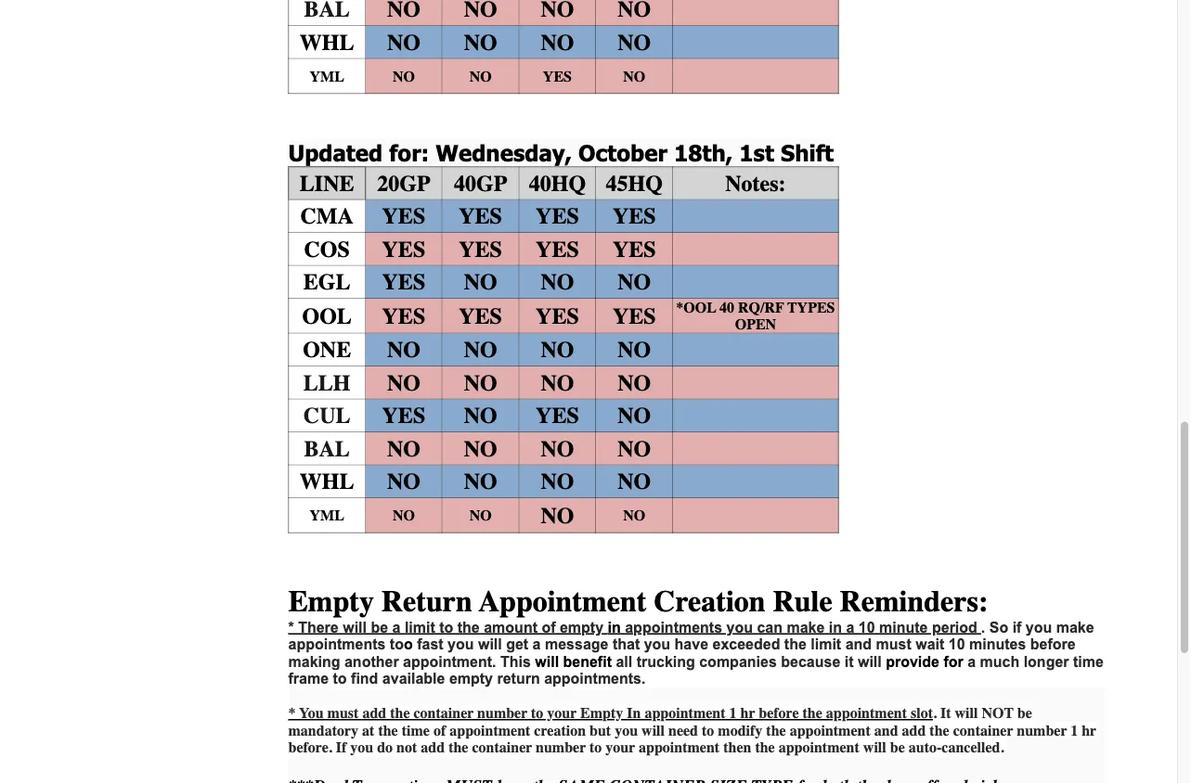 Task type: vqa. For each thing, say whether or not it's contained in the screenshot.
"of" within ​​​​​The Ppe Regulations Are As Follows: Ppe (Personal Protective Equipment) Must Be Worn When In Materials Handling Areas. Any Person Found Not In Compliance Will Be Escorted Out Of The Materials Handling Area. We Thank You In Advance For Your Support And Cooperation.
no



Task type: locate. For each thing, give the bounding box(es) containing it.
number
[[477, 706, 528, 723], [1017, 723, 1067, 740], [536, 740, 586, 757]]

empty up making
[[288, 586, 374, 620]]

0 vertical spatial and
[[846, 637, 872, 654]]

to up another
[[390, 637, 404, 654]]

appointments
[[625, 620, 723, 637], [288, 637, 386, 654]]

in up because
[[829, 620, 842, 637]]

do
[[377, 740, 393, 757]]

you right if
[[350, 740, 373, 757]]

time right do
[[402, 723, 430, 740]]

2 * from the top
[[288, 706, 296, 723]]

0 vertical spatial your
[[547, 706, 577, 723]]

0 vertical spatial empty
[[288, 586, 374, 620]]

0 horizontal spatial be
[[371, 620, 388, 637]]

before down will benefit all trucking companies because it will provide for
[[759, 706, 799, 723]]

2 horizontal spatial be
[[1018, 706, 1032, 723]]

container
[[414, 706, 474, 723], [953, 723, 1013, 740], [472, 740, 532, 757]]

1 vertical spatial ​yml
[[310, 508, 344, 525]]

trucking
[[637, 654, 695, 671]]

number down 'return'
[[477, 706, 528, 723]]

0 horizontal spatial 1
[[729, 706, 737, 723]]

1 vertical spatial your
[[606, 740, 635, 757]]

1 vertical spatial of
[[434, 723, 446, 740]]

0 horizontal spatial make
[[787, 620, 825, 637]]

.  so if you make appointments to
[[288, 620, 1095, 654]]

to inside the .  so if you make appointments to
[[390, 637, 404, 654]]

2 ​yml from the top
[[310, 508, 344, 525]]

empty down appointment.
[[449, 672, 493, 688]]

add right not
[[421, 740, 445, 757]]

it
[[941, 706, 951, 723]]

1 vertical spatial and
[[875, 723, 898, 740]]

add
[[363, 706, 386, 723], [902, 723, 926, 740], [421, 740, 445, 757]]

1 vertical spatial be
[[1018, 706, 1032, 723]]

and up it
[[846, 637, 872, 654]]

number right not
[[1017, 723, 1067, 740]]

0 horizontal spatial empty
[[288, 586, 374, 620]]

0 horizontal spatial in
[[608, 620, 621, 637]]

0 horizontal spatial of
[[434, 723, 446, 740]]

0 horizontal spatial before
[[759, 706, 799, 723]]

line
[[300, 171, 354, 197]]

much
[[980, 654, 1020, 671]]

types
[[788, 300, 835, 317]]

0 vertical spatial limit
[[405, 620, 435, 637]]

a right for
[[968, 654, 976, 671]]

​whl
[[300, 30, 354, 56], [300, 470, 354, 495]]

0 horizontal spatial your
[[547, 706, 577, 723]]

. for so
[[981, 620, 986, 637]]

must down minute
[[876, 637, 912, 654]]

2 in from the left
[[829, 620, 842, 637]]

time
[[1073, 654, 1104, 671], [402, 723, 430, 740]]

empty left in
[[580, 706, 623, 723]]

add left it
[[902, 723, 926, 740]]

this
[[500, 654, 531, 671]]

you right the if on the bottom
[[1026, 620, 1052, 637]]

the inside fast you will get a message that you have exceeded the limit and must wait 10 minutes before making another appointment.  this
[[785, 637, 807, 654]]

appointments.
[[544, 672, 646, 688]]

* there will be a limit to the amount of empty in appointments you can make in a 10 minute period
[[288, 620, 978, 637]]

longer
[[1024, 654, 1069, 671]]

1 horizontal spatial your
[[606, 740, 635, 757]]

40
[[720, 300, 735, 317]]

* left there
[[288, 620, 294, 637]]

1 ​whl from the top
[[300, 30, 354, 56]]

notes:
[[726, 171, 786, 197]]

10
[[859, 620, 875, 637], [949, 637, 965, 654]]

before up longer
[[1031, 637, 1076, 654]]

1 horizontal spatial time
[[1073, 654, 1104, 671]]

1 vertical spatial *
[[288, 706, 296, 723]]

1 horizontal spatial empty
[[560, 620, 604, 637]]

​yml
[[310, 68, 344, 85], [310, 508, 344, 525]]

0 vertical spatial 10
[[859, 620, 875, 637]]

updated for: wednesday, october 18th, 1st shift
[[288, 139, 834, 166]]

. for it
[[933, 706, 937, 723]]

. inside the .  so if you make appointments to
[[981, 620, 986, 637]]

the up because
[[785, 637, 807, 654]]

0 horizontal spatial appointments
[[288, 637, 386, 654]]

period
[[932, 620, 978, 637]]

1 vertical spatial empty
[[449, 672, 493, 688]]

1 horizontal spatial appointments
[[625, 620, 723, 637]]

0 vertical spatial *
[[288, 620, 294, 637]]

. left so
[[981, 620, 986, 637]]

1 horizontal spatial number
[[536, 740, 586, 757]]

and
[[846, 637, 872, 654], [875, 723, 898, 740]]

must left at
[[327, 706, 359, 723]]

frame
[[288, 672, 329, 688]]

0 horizontal spatial must
[[327, 706, 359, 723]]

be right not
[[1018, 706, 1032, 723]]

2 make from the left
[[1057, 620, 1095, 637]]

0 horizontal spatial time
[[402, 723, 430, 740]]

40hq
[[529, 171, 586, 197]]

0 horizontal spatial 10
[[859, 620, 875, 637]]

benefit
[[563, 654, 612, 671]]

0 horizontal spatial empty
[[449, 672, 493, 688]]

make up because
[[787, 620, 825, 637]]

auto-
[[909, 740, 942, 757]]

because
[[781, 654, 841, 671]]

open
[[735, 317, 776, 334]]

of inside .  it will not be mandatory at the time of appointment creation but you will need to modify the appointment and add the container number 1 hr before.  if you do not add the container number to your appointment then the appointment will be auto-cancelled.
[[434, 723, 446, 740]]

1 horizontal spatial 1
[[1071, 723, 1078, 740]]

1 in from the left
[[608, 620, 621, 637]]

1 horizontal spatial must
[[876, 637, 912, 654]]

hr
[[741, 706, 755, 723], [1082, 723, 1097, 740]]

appointments down there
[[288, 637, 386, 654]]

a right get on the bottom
[[533, 637, 541, 654]]

and left slot
[[875, 723, 898, 740]]

of for time
[[434, 723, 446, 740]]

limit up because
[[811, 637, 841, 654]]

0 vertical spatial ​yml
[[310, 68, 344, 85]]

*
[[288, 620, 294, 637], [288, 706, 296, 723]]

1 horizontal spatial empty
[[580, 706, 623, 723]]

0 vertical spatial ​whl
[[300, 30, 354, 56]]

1 horizontal spatial add
[[421, 740, 445, 757]]

your down * you must add the container number to your empty in appointment 1 hr before the appointment slot
[[606, 740, 635, 757]]

of up message
[[542, 620, 556, 637]]

empty up message
[[560, 620, 604, 637]]

1 horizontal spatial hr
[[1082, 723, 1097, 740]]

​​no
[[618, 437, 651, 462]]

in
[[608, 620, 621, 637], [829, 620, 842, 637]]

1 vertical spatial limit
[[811, 637, 841, 654]]

ool
[[302, 304, 352, 330]]

making
[[288, 654, 340, 671]]

will benefit all trucking companies because it will provide for
[[535, 654, 968, 671]]

to down * you must add the container number to your empty in appointment 1 hr before the appointment slot
[[590, 740, 602, 757]]

1 vertical spatial 10
[[949, 637, 965, 654]]

10 down period
[[949, 637, 965, 654]]

fast
[[417, 637, 444, 654]]

your
[[547, 706, 577, 723], [606, 740, 635, 757]]

2 vertical spatial be
[[890, 740, 905, 757]]

in up that
[[608, 620, 621, 637]]

appointments up have
[[625, 620, 723, 637]]

appointments inside the .  so if you make appointments to
[[288, 637, 386, 654]]

* for * you must add the container number to your empty in appointment 1 hr before the appointment slot
[[288, 706, 296, 723]]

1 * from the top
[[288, 620, 294, 637]]

the right modify
[[766, 723, 786, 740]]

1 horizontal spatial be
[[890, 740, 905, 757]]

40gp
[[454, 171, 507, 197]]

add up do
[[363, 706, 386, 723]]

you
[[727, 620, 753, 637], [1026, 620, 1052, 637], [448, 637, 474, 654], [644, 637, 671, 654], [615, 723, 638, 740], [350, 740, 373, 757]]

limit up fast at the bottom of the page
[[405, 620, 435, 637]]

10 left minute
[[859, 620, 875, 637]]

to left find
[[333, 672, 347, 688]]

0 vertical spatial .
[[981, 620, 986, 637]]

1 horizontal spatial in
[[829, 620, 842, 637]]

1 vertical spatial before
[[759, 706, 799, 723]]

empty
[[560, 620, 604, 637], [449, 672, 493, 688]]

empty
[[288, 586, 374, 620], [580, 706, 623, 723]]

of
[[542, 620, 556, 637], [434, 723, 446, 740]]

must
[[876, 637, 912, 654], [327, 706, 359, 723]]

0 horizontal spatial add
[[363, 706, 386, 723]]

1 vertical spatial time
[[402, 723, 430, 740]]

0 vertical spatial of
[[542, 620, 556, 637]]

october
[[579, 139, 668, 166]]

provide
[[886, 654, 940, 671]]

1 horizontal spatial limit
[[811, 637, 841, 654]]

make up longer
[[1057, 620, 1095, 637]]

1 right not
[[1071, 723, 1078, 740]]

. inside .  it will not be mandatory at the time of appointment creation but you will need to modify the appointment and add the container number 1 hr before.  if you do not add the container number to your appointment then the appointment will be auto-cancelled.
[[933, 706, 937, 723]]

can
[[757, 620, 783, 637]]

the down because
[[803, 706, 823, 723]]

shift
[[781, 139, 834, 166]]

the
[[458, 620, 480, 637], [785, 637, 807, 654], [390, 706, 410, 723], [803, 706, 823, 723], [378, 723, 398, 740], [766, 723, 786, 740], [930, 723, 950, 740], [449, 740, 468, 757], [755, 740, 775, 757]]

a inside a much longer time frame to find available empty return appointments.
[[968, 654, 976, 671]]

the right at
[[378, 723, 398, 740]]

2 ​whl from the top
[[300, 470, 354, 495]]

llh
[[303, 371, 351, 396]]

return
[[497, 672, 540, 688]]

0 horizontal spatial .
[[933, 706, 937, 723]]

the up appointment.
[[458, 620, 480, 637]]

.  it will not be mandatory at the time of appointment creation but you will need to modify the appointment and add the container number 1 hr before.  if you do not add the container number to your appointment then the appointment will be auto-cancelled.
[[288, 706, 1097, 757]]

1 vertical spatial appointments
[[288, 637, 386, 654]]

message
[[545, 637, 609, 654]]

of for amount
[[542, 620, 556, 637]]

0 vertical spatial be
[[371, 620, 388, 637]]

will
[[343, 620, 367, 637], [478, 637, 502, 654], [535, 654, 559, 671], [858, 654, 882, 671], [955, 706, 978, 723], [642, 723, 665, 740], [863, 740, 887, 757]]

1 horizontal spatial 10
[[949, 637, 965, 654]]

1 horizontal spatial and
[[875, 723, 898, 740]]

1 horizontal spatial of
[[542, 620, 556, 637]]

of right not
[[434, 723, 446, 740]]

a
[[392, 620, 401, 637], [846, 620, 855, 637], [533, 637, 541, 654], [968, 654, 976, 671]]

number left but at the bottom
[[536, 740, 586, 757]]

1 ​yml from the top
[[310, 68, 344, 85]]

​yml for yes
[[310, 68, 344, 85]]

1 horizontal spatial make
[[1057, 620, 1095, 637]]

​yml down bal
[[310, 508, 344, 525]]

0 vertical spatial must
[[876, 637, 912, 654]]

1 vertical spatial .
[[933, 706, 937, 723]]

your left but at the bottom
[[547, 706, 577, 723]]

0 vertical spatial before
[[1031, 637, 1076, 654]]

* left the you
[[288, 706, 296, 723]]

​yml up updated
[[310, 68, 344, 85]]

1 horizontal spatial before
[[1031, 637, 1076, 654]]

0 vertical spatial time
[[1073, 654, 1104, 671]]

0 horizontal spatial and
[[846, 637, 872, 654]]

cos
[[304, 237, 350, 263]]

be up another
[[371, 620, 388, 637]]

empty return appointment creation rule reminders:
[[288, 586, 989, 620]]

45hq
[[606, 171, 663, 197]]

1 horizontal spatial .
[[981, 620, 986, 637]]

1 vertical spatial ​whl
[[300, 470, 354, 495]]

yes
[[543, 68, 572, 85], [382, 204, 426, 230], [459, 204, 502, 230], [536, 204, 579, 230], [613, 204, 656, 230], [382, 237, 426, 263], [459, 237, 502, 263], [536, 237, 579, 263], [613, 237, 656, 263], [382, 270, 426, 296], [382, 304, 426, 330], [459, 304, 502, 330], [536, 304, 579, 330], [613, 304, 656, 330], [382, 404, 426, 429], [536, 404, 579, 429]]

be left auto-
[[890, 740, 905, 757]]

bal
[[304, 437, 350, 462]]

. left it
[[933, 706, 937, 723]]

time right longer
[[1073, 654, 1104, 671]]

your inside .  it will not be mandatory at the time of appointment creation but you will need to modify the appointment and add the container number 1 hr before.  if you do not add the container number to your appointment then the appointment will be auto-cancelled.
[[606, 740, 635, 757]]

1 up then on the right of page
[[729, 706, 737, 723]]

wait
[[916, 637, 945, 654]]



Task type: describe. For each thing, give the bounding box(es) containing it.
not
[[982, 706, 1014, 723]]

20gp
[[377, 171, 430, 197]]

2 horizontal spatial add
[[902, 723, 926, 740]]

container right it
[[953, 723, 1013, 740]]

time inside .  it will not be mandatory at the time of appointment creation but you will need to modify the appointment and add the container number 1 hr before.  if you do not add the container number to your appointment then the appointment will be auto-cancelled.
[[402, 723, 430, 740]]

it
[[845, 654, 854, 671]]

o
[[404, 637, 413, 654]]

and inside fast you will get a message that you have exceeded the limit and must wait 10 minutes before making another appointment.  this
[[846, 637, 872, 654]]

creation
[[654, 586, 766, 620]]

10 inside fast you will get a message that you have exceeded the limit and must wait 10 minutes before making another appointment.  this
[[949, 637, 965, 654]]

return
[[382, 586, 472, 620]]

appointment
[[479, 586, 647, 620]]

the up not
[[390, 706, 410, 723]]

before.
[[288, 740, 332, 757]]

you
[[299, 706, 324, 723]]

so
[[990, 620, 1009, 637]]

appointment.
[[403, 654, 496, 671]]

fast you will get a message that you have exceeded the limit and must wait 10 minutes before making another appointment.  this
[[288, 637, 1076, 671]]

0 horizontal spatial limit
[[405, 620, 435, 637]]

you up exceeded
[[727, 620, 753, 637]]

one
[[303, 338, 351, 363]]

container left creation
[[472, 740, 532, 757]]

cancelled.
[[942, 740, 1004, 757]]

to up fast at the bottom of the page
[[439, 620, 453, 637]]

18th,
[[674, 139, 733, 166]]

a much longer time frame to find available empty return appointments.
[[288, 654, 1104, 688]]

limit inside fast you will get a message that you have exceeded the limit and must wait 10 minutes before making another appointment.  this
[[811, 637, 841, 654]]

creation
[[534, 723, 586, 740]]

1 vertical spatial empty
[[580, 706, 623, 723]]

and inside .  it will not be mandatory at the time of appointment creation but you will need to modify the appointment and add the container number 1 hr before.  if you do not add the container number to your appointment then the appointment will be auto-cancelled.
[[875, 723, 898, 740]]

another
[[344, 654, 399, 671]]

the right then on the right of page
[[755, 740, 775, 757]]

rule
[[773, 586, 833, 620]]

0 horizontal spatial number
[[477, 706, 528, 723]]

modify
[[718, 723, 763, 740]]

the right not
[[449, 740, 468, 757]]

if
[[1013, 620, 1022, 637]]

minutes
[[969, 637, 1026, 654]]

time inside a much longer time frame to find available empty return appointments.
[[1073, 654, 1104, 671]]

a inside fast you will get a message that you have exceeded the limit and must wait 10 minutes before making another appointment.  this
[[533, 637, 541, 654]]

rq/rf
[[738, 300, 784, 317]]

wednesday,
[[436, 139, 572, 166]]

find
[[351, 672, 378, 688]]

make inside the .  so if you make appointments to
[[1057, 620, 1095, 637]]

0 vertical spatial empty
[[560, 620, 604, 637]]

updated
[[288, 139, 383, 166]]

slot
[[911, 706, 933, 723]]

for
[[944, 654, 964, 671]]

exceeded
[[713, 637, 780, 654]]

empty inside a much longer time frame to find available empty return appointments.
[[449, 672, 493, 688]]

0 vertical spatial appointments
[[625, 620, 723, 637]]

for:
[[389, 139, 429, 166]]

you right but at the bottom
[[615, 723, 638, 740]]

1 vertical spatial must
[[327, 706, 359, 723]]

then
[[724, 740, 752, 757]]

minute
[[879, 620, 928, 637]]

there
[[298, 620, 339, 637]]

*ool
[[676, 300, 716, 317]]

not
[[397, 740, 417, 757]]

​yml for no
[[310, 508, 344, 525]]

to inside a much longer time frame to find available empty return appointments.
[[333, 672, 347, 688]]

that
[[613, 637, 640, 654]]

0 horizontal spatial hr
[[741, 706, 755, 723]]

you inside the .  so if you make appointments to
[[1026, 620, 1052, 637]]

will inside fast you will get a message that you have exceeded the limit and must wait 10 minutes before making another appointment.  this
[[478, 637, 502, 654]]

cma
[[300, 204, 354, 230]]

must inside fast you will get a message that you have exceeded the limit and must wait 10 minutes before making another appointment.  this
[[876, 637, 912, 654]]

to right need
[[702, 723, 714, 740]]

* for * there will be a limit to the amount of empty in appointments you can make in a 10 minute period
[[288, 620, 294, 637]]

cul
[[303, 404, 351, 429]]

container down available
[[414, 706, 474, 723]]

mandatory
[[288, 723, 358, 740]]

1st
[[739, 139, 774, 166]]

if
[[336, 740, 347, 757]]

in
[[627, 706, 641, 723]]

you up appointment.
[[448, 637, 474, 654]]

amount
[[484, 620, 538, 637]]

need
[[669, 723, 698, 740]]

*ool 40 rq/rf types open
[[676, 300, 835, 334]]

at
[[362, 723, 375, 740]]

have
[[675, 637, 709, 654]]

get
[[506, 637, 529, 654]]

all
[[616, 654, 633, 671]]

available
[[382, 672, 445, 688]]

you up trucking
[[644, 637, 671, 654]]

1 inside .  it will not be mandatory at the time of appointment creation but you will need to modify the appointment and add the container number 1 hr before.  if you do not add the container number to your appointment then the appointment will be auto-cancelled.
[[1071, 723, 1078, 740]]

a up it
[[846, 620, 855, 637]]

but
[[590, 723, 611, 740]]

to down 'return'
[[531, 706, 544, 723]]

egl
[[303, 270, 351, 296]]

hr inside .  it will not be mandatory at the time of appointment creation but you will need to modify the appointment and add the container number 1 hr before.  if you do not add the container number to your appointment then the appointment will be auto-cancelled.
[[1082, 723, 1097, 740]]

the left not
[[930, 723, 950, 740]]

before inside fast you will get a message that you have exceeded the limit and must wait 10 minutes before making another appointment.  this
[[1031, 637, 1076, 654]]

reminders:
[[840, 586, 989, 620]]

a up another
[[392, 620, 401, 637]]

companies
[[699, 654, 777, 671]]

1 make from the left
[[787, 620, 825, 637]]

* you must add the container number to your empty in appointment 1 hr before the appointment slot
[[288, 706, 933, 723]]

2 horizontal spatial number
[[1017, 723, 1067, 740]]



